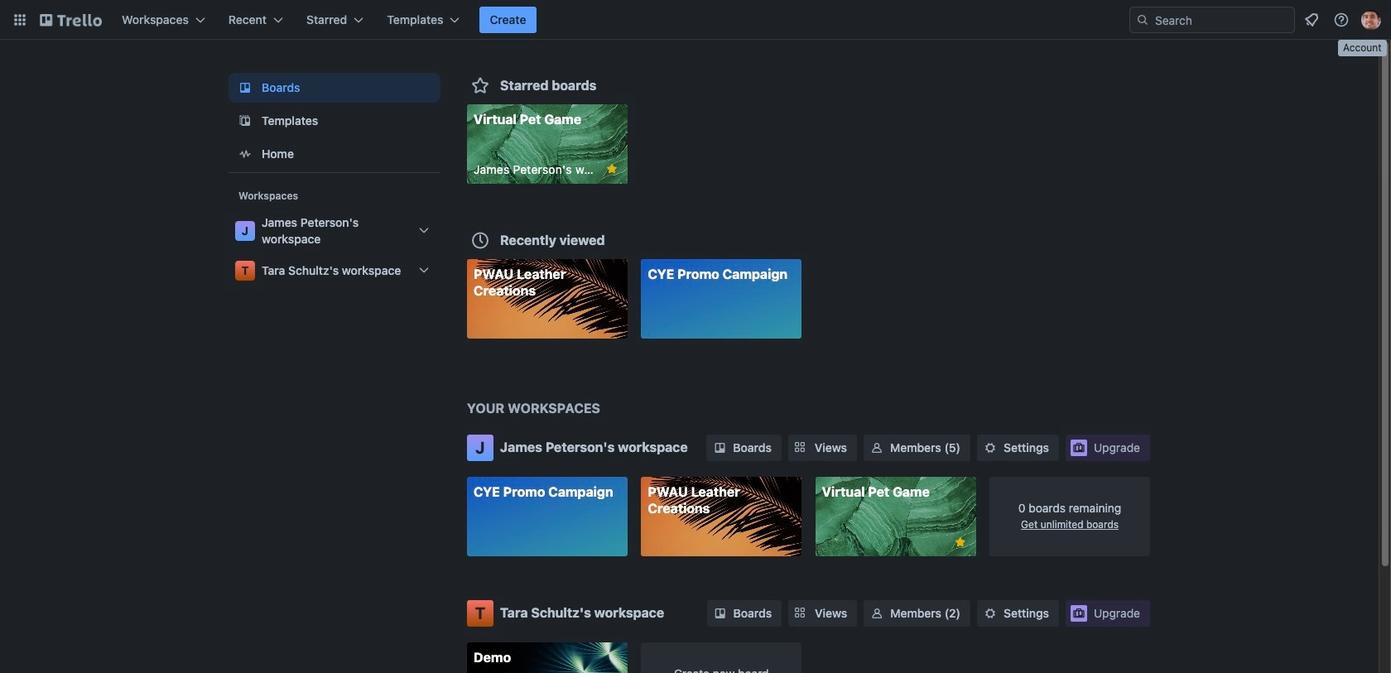 Task type: describe. For each thing, give the bounding box(es) containing it.
click to unstar this board. it will be removed from your starred list. image
[[605, 162, 620, 176]]

james peterson (jamespeterson93) image
[[1362, 10, 1382, 30]]

home image
[[235, 144, 255, 164]]

open information menu image
[[1334, 12, 1350, 28]]

template board image
[[235, 111, 255, 131]]

sm image
[[869, 605, 886, 622]]

Search field
[[1130, 7, 1296, 33]]



Task type: locate. For each thing, give the bounding box(es) containing it.
sm image
[[712, 440, 729, 456], [869, 440, 886, 456], [983, 440, 999, 456], [712, 605, 729, 622], [983, 605, 999, 622]]

tooltip
[[1339, 40, 1387, 56]]

board image
[[235, 78, 255, 98]]

search image
[[1137, 13, 1150, 27]]

back to home image
[[40, 7, 102, 33]]

0 notifications image
[[1302, 10, 1322, 30]]

primary element
[[0, 0, 1392, 40]]



Task type: vqa. For each thing, say whether or not it's contained in the screenshot.
the top sm icon
yes



